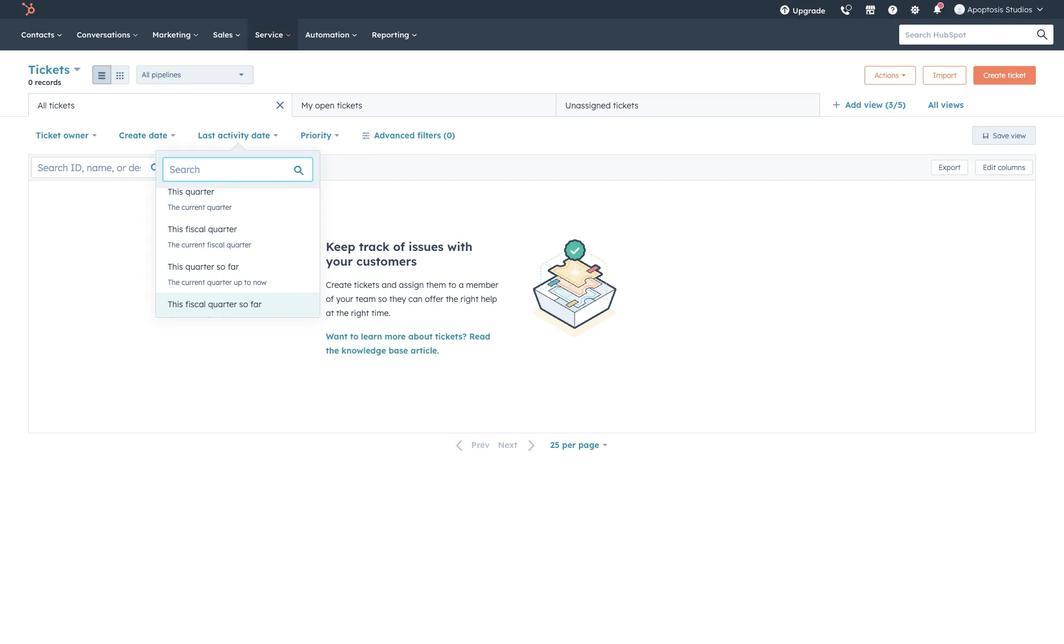Task type: describe. For each thing, give the bounding box(es) containing it.
advanced
[[374, 130, 415, 141]]

this for this fiscal quarter
[[168, 224, 183, 234]]

priority button
[[293, 124, 347, 147]]

this fiscal quarter so far button
[[156, 293, 320, 316]]

last
[[198, 130, 215, 141]]

add view (3/5)
[[846, 100, 906, 110]]

all tickets button
[[28, 93, 292, 117]]

actions button
[[865, 66, 916, 85]]

this quarter button
[[156, 180, 320, 204]]

all pipelines
[[142, 70, 181, 79]]

edit columns button
[[976, 160, 1033, 175]]

they
[[389, 294, 406, 304]]

sales link
[[206, 19, 248, 50]]

hubspot link
[[14, 2, 44, 16]]

import
[[933, 71, 957, 80]]

them
[[426, 280, 446, 290]]

current inside 'this fiscal quarter the current fiscal quarter'
[[182, 240, 205, 249]]

sales
[[213, 30, 235, 39]]

activity
[[218, 130, 249, 141]]

apoptosis
[[968, 4, 1004, 14]]

the inside want to learn more about tickets? read the knowledge base article.
[[326, 346, 339, 356]]

edit
[[983, 163, 996, 172]]

base
[[389, 346, 408, 356]]

assign
[[399, 280, 424, 290]]

notifications button
[[928, 0, 948, 19]]

ticket
[[36, 130, 61, 141]]

keep
[[326, 239, 355, 254]]

0
[[28, 78, 33, 87]]

tickets for unassigned tickets
[[613, 100, 639, 110]]

export button
[[931, 160, 969, 175]]

advanced filters (0) button
[[354, 124, 463, 147]]

studios
[[1006, 4, 1033, 14]]

(3/5)
[[886, 100, 906, 110]]

this for this quarter
[[168, 187, 183, 197]]

contacts link
[[14, 19, 70, 50]]

page
[[579, 440, 600, 450]]

upgrade
[[793, 6, 826, 15]]

view for add
[[864, 100, 883, 110]]

create date button
[[111, 124, 183, 147]]

1 vertical spatial the
[[336, 308, 349, 318]]

records
[[35, 78, 61, 87]]

time.
[[372, 308, 391, 318]]

create for create tickets and assign them to a member of your team so they can offer the right help at the right time.
[[326, 280, 352, 290]]

so inside this fiscal quarter so far the current fiscal quarter up to now
[[239, 299, 248, 310]]

prev button
[[449, 438, 494, 453]]

this fiscal quarter so far the current fiscal quarter up to now
[[168, 299, 286, 324]]

add view (3/5) button
[[825, 93, 921, 117]]

save view
[[993, 131, 1026, 140]]

with
[[447, 239, 473, 254]]

far inside this fiscal quarter so far the current fiscal quarter up to now
[[251, 299, 262, 310]]

apoptosis studios button
[[948, 0, 1050, 19]]

owner
[[63, 130, 89, 141]]

to inside create tickets and assign them to a member of your team so they can offer the right help at the right time.
[[449, 280, 457, 290]]

marketing link
[[145, 19, 206, 50]]

far inside this quarter so far the current quarter up to now
[[228, 262, 239, 272]]

article.
[[411, 346, 439, 356]]

save
[[993, 131, 1009, 140]]

of inside create tickets and assign them to a member of your team so they can offer the right help at the right time.
[[326, 294, 334, 304]]

list box containing this quarter
[[156, 180, 320, 330]]

of inside 'keep track of issues with your customers'
[[393, 239, 405, 254]]

pagination navigation
[[449, 438, 543, 453]]

calling icon button
[[836, 1, 856, 18]]

knowledge
[[342, 346, 386, 356]]

the inside 'this fiscal quarter the current fiscal quarter'
[[168, 240, 180, 249]]

menu containing apoptosis studios
[[773, 0, 1050, 23]]

1 horizontal spatial right
[[461, 294, 479, 304]]

1 date from the left
[[149, 130, 167, 141]]

per
[[562, 440, 576, 450]]

so inside this quarter so far the current quarter up to now
[[217, 262, 226, 272]]

all views link
[[921, 93, 972, 117]]

last activity date
[[198, 130, 270, 141]]

this quarter so far button
[[156, 255, 320, 279]]

current inside this quarter the current quarter
[[182, 203, 205, 212]]

tickets banner
[[28, 61, 1036, 93]]

team
[[356, 294, 376, 304]]

current inside this quarter so far the current quarter up to now
[[182, 278, 205, 287]]

this quarter the current quarter
[[168, 187, 232, 212]]

help
[[481, 294, 497, 304]]

calling icon image
[[840, 6, 851, 16]]

all for all tickets
[[38, 100, 47, 110]]

columns
[[998, 163, 1026, 172]]

customers
[[357, 254, 417, 269]]

unassigned
[[565, 100, 611, 110]]

this for this quarter so far
[[168, 262, 183, 272]]

your inside create tickets and assign them to a member of your team so they can offer the right help at the right time.
[[336, 294, 353, 304]]

tickets right the open
[[337, 100, 362, 110]]

learn
[[361, 332, 382, 342]]

create for create ticket
[[984, 71, 1006, 80]]

ticket owner button
[[28, 124, 104, 147]]

a
[[459, 280, 464, 290]]

settings image
[[910, 5, 921, 16]]

create ticket
[[984, 71, 1026, 80]]

read
[[469, 332, 490, 342]]

want to learn more about tickets? read the knowledge base article. link
[[326, 332, 490, 356]]

to inside this fiscal quarter so far the current fiscal quarter up to now
[[264, 315, 271, 324]]

unassigned tickets
[[565, 100, 639, 110]]



Task type: locate. For each thing, give the bounding box(es) containing it.
0 horizontal spatial so
[[217, 262, 226, 272]]

the right the at
[[336, 308, 349, 318]]

1 the from the top
[[168, 203, 180, 212]]

date
[[149, 130, 167, 141], [251, 130, 270, 141]]

member
[[466, 280, 499, 290]]

2 horizontal spatial create
[[984, 71, 1006, 80]]

1 vertical spatial up
[[253, 315, 262, 324]]

can
[[409, 294, 423, 304]]

your left track
[[326, 254, 353, 269]]

quarter
[[185, 187, 214, 197], [207, 203, 232, 212], [208, 224, 237, 234], [227, 240, 251, 249], [185, 262, 214, 272], [207, 278, 232, 287], [208, 299, 237, 310], [227, 315, 251, 324]]

import button
[[923, 66, 967, 85]]

create ticket button
[[974, 66, 1036, 85]]

my open tickets
[[301, 100, 362, 110]]

your left team
[[336, 294, 353, 304]]

1 vertical spatial far
[[251, 299, 262, 310]]

now up this fiscal quarter so far button
[[253, 278, 267, 287]]

now inside this fiscal quarter so far the current fiscal quarter up to now
[[273, 315, 286, 324]]

0 horizontal spatial up
[[234, 278, 242, 287]]

this inside 'this fiscal quarter the current fiscal quarter'
[[168, 224, 183, 234]]

automation
[[305, 30, 352, 39]]

2 vertical spatial create
[[326, 280, 352, 290]]

4 current from the top
[[182, 315, 205, 324]]

to
[[244, 278, 251, 287], [449, 280, 457, 290], [264, 315, 271, 324], [350, 332, 359, 342]]

up up this fiscal quarter so far button
[[234, 278, 242, 287]]

Search ID, name, or description search field
[[31, 157, 170, 178]]

0 horizontal spatial right
[[351, 308, 369, 318]]

2 vertical spatial the
[[326, 346, 339, 356]]

1 horizontal spatial all
[[142, 70, 150, 79]]

all pipelines button
[[136, 65, 254, 84]]

the right offer
[[446, 294, 458, 304]]

priority
[[301, 130, 332, 141]]

save view button
[[973, 126, 1036, 145]]

all inside popup button
[[142, 70, 150, 79]]

all left pipelines
[[142, 70, 150, 79]]

of
[[393, 239, 405, 254], [326, 294, 334, 304]]

views
[[941, 100, 964, 110]]

3 current from the top
[[182, 278, 205, 287]]

the down want
[[326, 346, 339, 356]]

marketplaces image
[[866, 5, 876, 16]]

open
[[315, 100, 335, 110]]

about
[[408, 332, 433, 342]]

tickets right unassigned
[[613, 100, 639, 110]]

right
[[461, 294, 479, 304], [351, 308, 369, 318]]

create for create date
[[119, 130, 146, 141]]

offer
[[425, 294, 444, 304]]

view right 'add' at top right
[[864, 100, 883, 110]]

to inside this quarter so far the current quarter up to now
[[244, 278, 251, 287]]

all down the 0 records
[[38, 100, 47, 110]]

1 horizontal spatial create
[[326, 280, 352, 290]]

this down this quarter so far the current quarter up to now on the left of page
[[168, 299, 183, 310]]

right down team
[[351, 308, 369, 318]]

automation link
[[298, 19, 365, 50]]

group inside tickets banner
[[92, 65, 129, 84]]

0 vertical spatial up
[[234, 278, 242, 287]]

so
[[217, 262, 226, 272], [378, 294, 387, 304], [239, 299, 248, 310]]

0 vertical spatial right
[[461, 294, 479, 304]]

current down this quarter so far the current quarter up to now on the left of page
[[182, 315, 205, 324]]

filters
[[417, 130, 441, 141]]

all inside button
[[38, 100, 47, 110]]

add
[[846, 100, 862, 110]]

4 this from the top
[[168, 299, 183, 310]]

25 per page button
[[543, 434, 615, 457]]

1 vertical spatial create
[[119, 130, 146, 141]]

service link
[[248, 19, 298, 50]]

date down all tickets button
[[149, 130, 167, 141]]

tickets for create tickets and assign them to a member of your team so they can offer the right help at the right time.
[[354, 280, 380, 290]]

3 the from the top
[[168, 278, 180, 287]]

25 per page
[[550, 440, 600, 450]]

1 horizontal spatial of
[[393, 239, 405, 254]]

ticket owner
[[36, 130, 89, 141]]

tickets up team
[[354, 280, 380, 290]]

the
[[168, 203, 180, 212], [168, 240, 180, 249], [168, 278, 180, 287], [168, 315, 180, 324]]

now left the at
[[273, 315, 286, 324]]

far down this fiscal quarter button
[[228, 262, 239, 272]]

apoptosis studios
[[968, 4, 1033, 14]]

3 this from the top
[[168, 262, 183, 272]]

help button
[[883, 0, 903, 19]]

create inside create tickets and assign them to a member of your team so they can offer the right help at the right time.
[[326, 280, 352, 290]]

2 the from the top
[[168, 240, 180, 249]]

last activity date button
[[190, 124, 286, 147]]

this inside this fiscal quarter so far the current fiscal quarter up to now
[[168, 299, 183, 310]]

search image
[[1037, 29, 1048, 40]]

at
[[326, 308, 334, 318]]

this inside this quarter so far the current quarter up to now
[[168, 262, 183, 272]]

this down 'this fiscal quarter the current fiscal quarter'
[[168, 262, 183, 272]]

keep track of issues with your customers
[[326, 239, 473, 269]]

search button
[[1032, 25, 1054, 45]]

so inside create tickets and assign them to a member of your team so they can offer the right help at the right time.
[[378, 294, 387, 304]]

reporting
[[372, 30, 412, 39]]

tickets button
[[28, 61, 81, 78]]

far down this quarter so far button
[[251, 299, 262, 310]]

unassigned tickets button
[[556, 93, 820, 117]]

so down 'this fiscal quarter the current fiscal quarter'
[[217, 262, 226, 272]]

next
[[498, 440, 518, 450]]

create left ticket
[[984, 71, 1006, 80]]

hubspot image
[[21, 2, 35, 16]]

marketing
[[152, 30, 193, 39]]

now inside this quarter so far the current quarter up to now
[[253, 278, 267, 287]]

0 horizontal spatial date
[[149, 130, 167, 141]]

all tickets
[[38, 100, 75, 110]]

the inside this fiscal quarter so far the current fiscal quarter up to now
[[168, 315, 180, 324]]

upgrade image
[[780, 5, 791, 16]]

1 horizontal spatial up
[[253, 315, 262, 324]]

reporting link
[[365, 19, 425, 50]]

this quarter so far the current quarter up to now
[[168, 262, 267, 287]]

0 horizontal spatial all
[[38, 100, 47, 110]]

1 horizontal spatial far
[[251, 299, 262, 310]]

1 horizontal spatial date
[[251, 130, 270, 141]]

advanced filters (0)
[[374, 130, 455, 141]]

so up 'time.'
[[378, 294, 387, 304]]

list box
[[156, 180, 320, 330]]

view inside button
[[1011, 131, 1026, 140]]

0 horizontal spatial of
[[326, 294, 334, 304]]

(0)
[[444, 130, 455, 141]]

service
[[255, 30, 285, 39]]

of up the at
[[326, 294, 334, 304]]

0 horizontal spatial now
[[253, 278, 267, 287]]

to inside want to learn more about tickets? read the knowledge base article.
[[350, 332, 359, 342]]

view for save
[[1011, 131, 1026, 140]]

right down a
[[461, 294, 479, 304]]

help image
[[888, 5, 899, 16]]

1 vertical spatial right
[[351, 308, 369, 318]]

current up 'this fiscal quarter the current fiscal quarter'
[[182, 203, 205, 212]]

more
[[385, 332, 406, 342]]

2 horizontal spatial all
[[928, 100, 939, 110]]

this for this fiscal quarter so far
[[168, 299, 183, 310]]

current up this quarter so far the current quarter up to now on the left of page
[[182, 240, 205, 249]]

0 vertical spatial the
[[446, 294, 458, 304]]

0 horizontal spatial far
[[228, 262, 239, 272]]

up inside this quarter so far the current quarter up to now
[[234, 278, 242, 287]]

conversations link
[[70, 19, 145, 50]]

Search HubSpot search field
[[900, 25, 1043, 45]]

want
[[326, 332, 348, 342]]

0 vertical spatial of
[[393, 239, 405, 254]]

all for all pipelines
[[142, 70, 150, 79]]

create tickets and assign them to a member of your team so they can offer the right help at the right time.
[[326, 280, 499, 318]]

0 records
[[28, 78, 61, 87]]

tickets
[[28, 62, 70, 77]]

1 horizontal spatial so
[[239, 299, 248, 310]]

the inside this quarter the current quarter
[[168, 203, 180, 212]]

date right activity at the top left
[[251, 130, 270, 141]]

2 current from the top
[[182, 240, 205, 249]]

my open tickets button
[[292, 93, 556, 117]]

create down all tickets button
[[119, 130, 146, 141]]

so down this quarter so far button
[[239, 299, 248, 310]]

tara schultz image
[[955, 4, 965, 15]]

menu
[[773, 0, 1050, 23]]

0 vertical spatial create
[[984, 71, 1006, 80]]

up
[[234, 278, 242, 287], [253, 315, 262, 324]]

this up 'this fiscal quarter the current fiscal quarter'
[[168, 187, 183, 197]]

prev
[[472, 440, 490, 450]]

0 horizontal spatial create
[[119, 130, 146, 141]]

1 current from the top
[[182, 203, 205, 212]]

tickets for all tickets
[[49, 100, 75, 110]]

now
[[253, 278, 267, 287], [273, 315, 286, 324]]

0 vertical spatial your
[[326, 254, 353, 269]]

1 horizontal spatial view
[[1011, 131, 1026, 140]]

1 horizontal spatial now
[[273, 315, 286, 324]]

1 vertical spatial view
[[1011, 131, 1026, 140]]

all for all views
[[928, 100, 939, 110]]

tickets inside create tickets and assign them to a member of your team so they can offer the right help at the right time.
[[354, 280, 380, 290]]

current inside this fiscal quarter so far the current fiscal quarter up to now
[[182, 315, 205, 324]]

this fiscal quarter the current fiscal quarter
[[168, 224, 251, 249]]

track
[[359, 239, 390, 254]]

4 the from the top
[[168, 315, 180, 324]]

up inside this fiscal quarter so far the current fiscal quarter up to now
[[253, 315, 262, 324]]

issues
[[409, 239, 444, 254]]

all
[[142, 70, 150, 79], [928, 100, 939, 110], [38, 100, 47, 110]]

all left views
[[928, 100, 939, 110]]

2 date from the left
[[251, 130, 270, 141]]

0 vertical spatial view
[[864, 100, 883, 110]]

1 vertical spatial your
[[336, 294, 353, 304]]

ticket
[[1008, 71, 1026, 80]]

view inside popup button
[[864, 100, 883, 110]]

my
[[301, 100, 313, 110]]

0 horizontal spatial view
[[864, 100, 883, 110]]

up down this quarter so far button
[[253, 315, 262, 324]]

tickets down records
[[49, 100, 75, 110]]

current up this fiscal quarter so far the current fiscal quarter up to now in the left of the page
[[182, 278, 205, 287]]

the inside this quarter so far the current quarter up to now
[[168, 278, 180, 287]]

view right save
[[1011, 131, 1026, 140]]

create up the at
[[326, 280, 352, 290]]

1 vertical spatial of
[[326, 294, 334, 304]]

want to learn more about tickets? read the knowledge base article.
[[326, 332, 490, 356]]

2 horizontal spatial so
[[378, 294, 387, 304]]

2 this from the top
[[168, 224, 183, 234]]

view
[[864, 100, 883, 110], [1011, 131, 1026, 140]]

marketplaces button
[[859, 0, 883, 19]]

contacts
[[21, 30, 57, 39]]

Search search field
[[163, 158, 313, 181]]

this down this quarter the current quarter
[[168, 224, 183, 234]]

group
[[92, 65, 129, 84]]

1 vertical spatial now
[[273, 315, 286, 324]]

your inside 'keep track of issues with your customers'
[[326, 254, 353, 269]]

notifications image
[[933, 5, 943, 16]]

this inside this quarter the current quarter
[[168, 187, 183, 197]]

create inside button
[[984, 71, 1006, 80]]

and
[[382, 280, 397, 290]]

of right track
[[393, 239, 405, 254]]

create inside popup button
[[119, 130, 146, 141]]

settings link
[[903, 0, 928, 19]]

edit columns
[[983, 163, 1026, 172]]

the
[[446, 294, 458, 304], [336, 308, 349, 318], [326, 346, 339, 356]]

pipelines
[[152, 70, 181, 79]]

1 this from the top
[[168, 187, 183, 197]]

0 vertical spatial now
[[253, 278, 267, 287]]

this
[[168, 187, 183, 197], [168, 224, 183, 234], [168, 262, 183, 272], [168, 299, 183, 310]]

0 vertical spatial far
[[228, 262, 239, 272]]



Task type: vqa. For each thing, say whether or not it's contained in the screenshot.
Advanced filters (0)
yes



